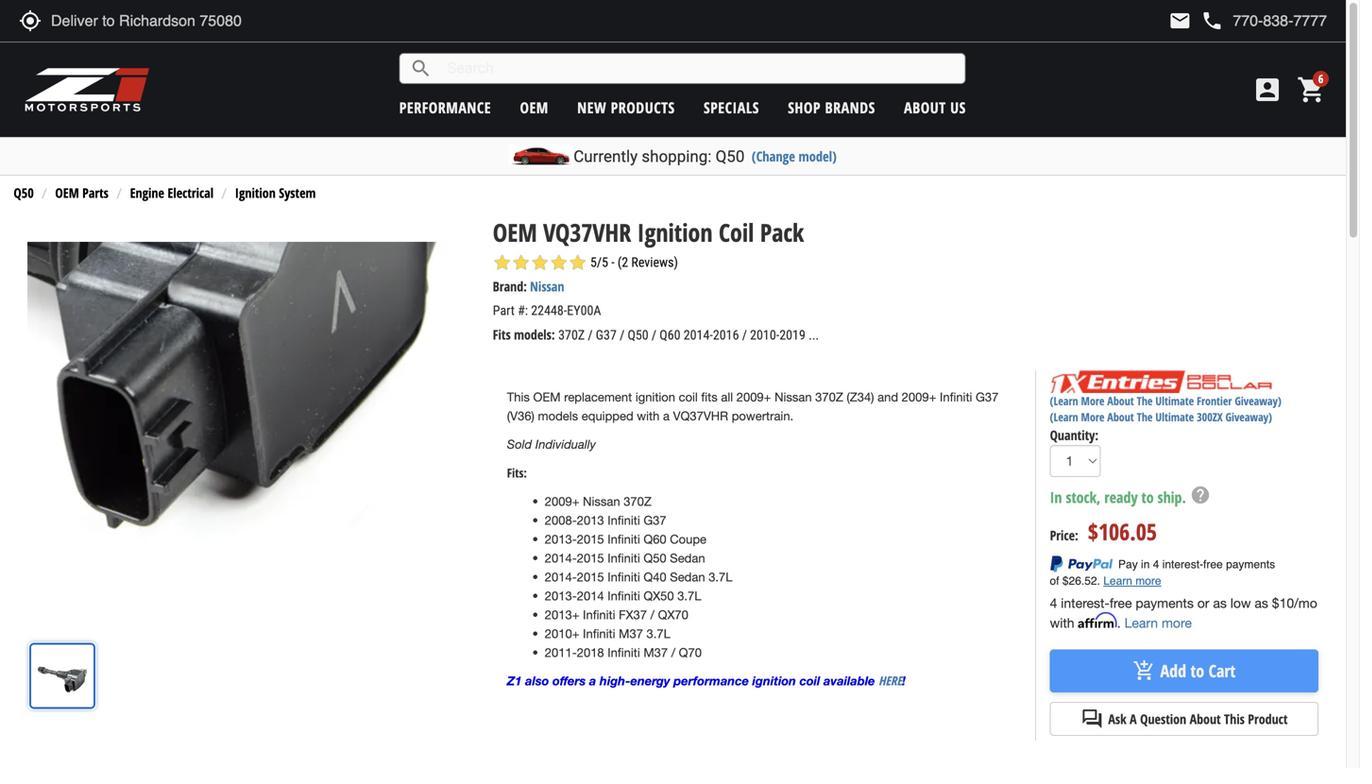 Task type: vqa. For each thing, say whether or not it's contained in the screenshot.
New Product
no



Task type: locate. For each thing, give the bounding box(es) containing it.
high-
[[600, 674, 631, 688]]

1 as from the left
[[1213, 595, 1227, 611]]

account_box link
[[1248, 75, 1288, 105]]

0 vertical spatial a
[[663, 409, 670, 423]]

1 2015 from the top
[[577, 532, 604, 547]]

0 horizontal spatial g37
[[596, 327, 617, 343]]

0 vertical spatial vq37vhr
[[543, 215, 631, 249]]

infiniti inside this oem replacement ignition coil fits all 2009+ nissan 370z (z34) and 2009+ infiniti g37 (v36) models equipped with a vq37vhr powertrain.
[[940, 390, 973, 405]]

vq37vhr up 5/5 -
[[543, 215, 631, 249]]

with right equipped
[[637, 409, 660, 423]]

sold
[[507, 437, 532, 452]]

0 horizontal spatial ignition
[[636, 390, 676, 405]]

g37 inside 2009+ nissan 370z 2008-2013 infiniti g37 2013-2015 infiniti q60 coupe 2014-2015 infiniti q50 sedan 2014-2015 infiniti q40 sedan 3.7l 2013-2014 infiniti qx50 3.7l 2013+ infiniti fx37 / qx70 2010+ infiniti m37 3.7l 2011-2018 infiniti m37 / q70
[[644, 513, 667, 528]]

3 star from the left
[[531, 253, 550, 272]]

2 horizontal spatial g37
[[976, 390, 999, 405]]

coupe
[[670, 532, 707, 547]]

a left high-
[[589, 674, 596, 688]]

this up the (v36)
[[507, 390, 530, 405]]

1 vertical spatial 2015
[[577, 551, 604, 566]]

coil left 'fits'
[[679, 390, 698, 405]]

q60 inside 2009+ nissan 370z 2008-2013 infiniti g37 2013-2015 infiniti q60 coupe 2014-2015 infiniti q50 sedan 2014-2015 infiniti q40 sedan 3.7l 2013-2014 infiniti qx50 3.7l 2013+ infiniti fx37 / qx70 2010+ infiniti m37 3.7l 2011-2018 infiniti m37 / q70
[[644, 532, 667, 547]]

/ left 2016
[[652, 327, 657, 343]]

this left product
[[1224, 710, 1245, 728]]

0 horizontal spatial with
[[637, 409, 660, 423]]

2009+ up 2008-
[[545, 494, 580, 509]]

0 vertical spatial 2015
[[577, 532, 604, 547]]

account_box
[[1253, 75, 1283, 105]]

2014- up 'fits'
[[684, 327, 713, 343]]

/ right fx37
[[651, 608, 655, 622]]

1 horizontal spatial this
[[1224, 710, 1245, 728]]

2014- up 2014
[[545, 570, 577, 585]]

brand:
[[493, 277, 527, 295]]

q50
[[716, 147, 745, 166], [14, 184, 34, 202], [628, 327, 649, 343], [644, 551, 667, 566]]

300zx
[[1197, 409, 1223, 425]]

q50 link
[[14, 184, 34, 202]]

currently
[[574, 147, 638, 166]]

oem left parts
[[55, 184, 79, 202]]

us
[[951, 97, 966, 118]]

2 horizontal spatial nissan
[[775, 390, 812, 405]]

vq37vhr inside oem vq37vhr ignition coil pack star star star star star 5/5 - (2 reviews) brand: nissan part #: 22448-ey00a fits models: 370z / g37 / q50 / q60 2014-2016 / 2010-2019 ...
[[543, 215, 631, 249]]

3.7l down qx70
[[647, 627, 671, 641]]

performance down q70
[[674, 674, 749, 688]]

ultimate down (learn more about the ultimate frontier giveaway) link
[[1156, 409, 1194, 425]]

/ down ey00a
[[588, 327, 593, 343]]

1 more from the top
[[1081, 393, 1105, 409]]

1 vertical spatial 3.7l
[[678, 589, 702, 603]]

coil left available
[[800, 674, 820, 688]]

1 vertical spatial coil
[[800, 674, 820, 688]]

q50 inside 2009+ nissan 370z 2008-2013 infiniti g37 2013-2015 infiniti q60 coupe 2014-2015 infiniti q50 sedan 2014-2015 infiniti q40 sedan 3.7l 2013-2014 infiniti qx50 3.7l 2013+ infiniti fx37 / qx70 2010+ infiniti m37 3.7l 2011-2018 infiniti m37 / q70
[[644, 551, 667, 566]]

ship.
[[1158, 487, 1186, 507]]

1 horizontal spatial to
[[1191, 659, 1205, 682]]

1 vertical spatial with
[[1050, 615, 1075, 630]]

more
[[1162, 615, 1192, 630]]

to right add
[[1191, 659, 1205, 682]]

q60 inside oem vq37vhr ignition coil pack star star star star star 5/5 - (2 reviews) brand: nissan part #: 22448-ey00a fits models: 370z / g37 / q50 / q60 2014-2016 / 2010-2019 ...
[[660, 327, 681, 343]]

z1
[[507, 674, 522, 688]]

0 vertical spatial q60
[[660, 327, 681, 343]]

3.7l up qx70
[[678, 589, 702, 603]]

price: $106.05
[[1050, 516, 1157, 547]]

2 vertical spatial 370z
[[624, 494, 652, 509]]

0 vertical spatial more
[[1081, 393, 1105, 409]]

1 horizontal spatial nissan
[[583, 494, 620, 509]]

1 horizontal spatial m37
[[644, 645, 668, 660]]

3 2015 from the top
[[577, 570, 604, 585]]

2 horizontal spatial 2009+
[[902, 390, 937, 405]]

ready
[[1105, 487, 1138, 507]]

1 horizontal spatial as
[[1255, 595, 1269, 611]]

nissan inside 2009+ nissan 370z 2008-2013 infiniti g37 2013-2015 infiniti q60 coupe 2014-2015 infiniti q50 sedan 2014-2015 infiniti q40 sedan 3.7l 2013-2014 infiniti qx50 3.7l 2013+ infiniti fx37 / qx70 2010+ infiniti m37 3.7l 2011-2018 infiniti m37 / q70
[[583, 494, 620, 509]]

2011-
[[545, 645, 577, 660]]

to left ship.
[[1142, 487, 1154, 507]]

price:
[[1050, 526, 1079, 544]]

this inside question_answer ask a question about this product
[[1224, 710, 1245, 728]]

3.7l right q40
[[709, 570, 733, 585]]

giveaway) right the frontier
[[1235, 393, 1282, 409]]

affirm
[[1078, 612, 1117, 629]]

2 horizontal spatial 370z
[[815, 390, 843, 405]]

q60 left coupe
[[644, 532, 667, 547]]

oem up brand:
[[493, 215, 537, 249]]

2009+ right and
[[902, 390, 937, 405]]

with inside /mo with
[[1050, 615, 1075, 630]]

a
[[1130, 710, 1137, 728]]

ultimate
[[1156, 393, 1194, 409], [1156, 409, 1194, 425]]

as right or
[[1213, 595, 1227, 611]]

m37 down fx37
[[619, 627, 643, 641]]

0 vertical spatial 370z
[[558, 327, 585, 343]]

.
[[1117, 615, 1121, 630]]

performance inside z1 also offers a high-energy performance ignition coil available here !
[[674, 674, 749, 688]]

370z down ey00a
[[558, 327, 585, 343]]

0 vertical spatial 2014-
[[684, 327, 713, 343]]

2 star from the left
[[512, 253, 531, 272]]

2 vertical spatial 3.7l
[[647, 627, 671, 641]]

1 sedan from the top
[[670, 551, 705, 566]]

sedan right q40
[[670, 570, 705, 585]]

2019
[[780, 327, 806, 343]]

5 star from the left
[[569, 253, 587, 272]]

1 vertical spatial sedan
[[670, 570, 705, 585]]

2 as from the left
[[1255, 595, 1269, 611]]

2 more from the top
[[1081, 409, 1105, 425]]

$106.05
[[1088, 516, 1157, 547]]

0 horizontal spatial vq37vhr
[[543, 215, 631, 249]]

0 vertical spatial performance
[[399, 97, 491, 118]]

oem for oem vq37vhr ignition coil pack star star star star star 5/5 - (2 reviews) brand: nissan part #: 22448-ey00a fits models: 370z / g37 / q50 / q60 2014-2016 / 2010-2019 ...
[[493, 215, 537, 249]]

giveaway) down the frontier
[[1226, 409, 1273, 425]]

1 vertical spatial 370z
[[815, 390, 843, 405]]

/ right 2016
[[742, 327, 747, 343]]

star
[[493, 253, 512, 272], [512, 253, 531, 272], [531, 253, 550, 272], [550, 253, 569, 272], [569, 253, 587, 272]]

370z left (z34) at the bottom
[[815, 390, 843, 405]]

1 vertical spatial g37
[[976, 390, 999, 405]]

shop
[[788, 97, 821, 118]]

giveaway)
[[1235, 393, 1282, 409], [1226, 409, 1273, 425]]

this oem replacement ignition coil fits all 2009+ nissan 370z (z34) and 2009+ infiniti g37 (v36) models equipped with a vq37vhr powertrain.
[[507, 390, 999, 423]]

1 horizontal spatial with
[[1050, 615, 1075, 630]]

ignition left coil
[[637, 215, 713, 249]]

1 horizontal spatial performance
[[674, 674, 749, 688]]

0 vertical spatial sedan
[[670, 551, 705, 566]]

the down (learn more about the ultimate frontier giveaway) link
[[1137, 409, 1153, 425]]

1 vertical spatial m37
[[644, 645, 668, 660]]

3.7l
[[709, 570, 733, 585], [678, 589, 702, 603], [647, 627, 671, 641]]

nissan up powertrain.
[[775, 390, 812, 405]]

0 horizontal spatial nissan
[[530, 277, 564, 295]]

a inside z1 also offers a high-energy performance ignition coil available here !
[[589, 674, 596, 688]]

370z inside oem vq37vhr ignition coil pack star star star star star 5/5 - (2 reviews) brand: nissan part #: 22448-ey00a fits models: 370z / g37 / q50 / q60 2014-2016 / 2010-2019 ...
[[558, 327, 585, 343]]

(learn more about the ultimate 300zx giveaway) link
[[1050, 409, 1273, 425]]

ignition
[[636, 390, 676, 405], [753, 674, 796, 688]]

oem for oem
[[520, 97, 549, 118]]

1 vertical spatial 2014-
[[545, 551, 577, 566]]

1 horizontal spatial ignition
[[753, 674, 796, 688]]

nissan up 2013
[[583, 494, 620, 509]]

1 horizontal spatial vq37vhr
[[673, 409, 729, 423]]

0 vertical spatial 2013-
[[545, 532, 577, 547]]

0 horizontal spatial 370z
[[558, 327, 585, 343]]

2009+ up powertrain.
[[737, 390, 771, 405]]

0 vertical spatial 3.7l
[[709, 570, 733, 585]]

g37
[[596, 327, 617, 343], [976, 390, 999, 405], [644, 513, 667, 528]]

a right equipped
[[663, 409, 670, 423]]

g37 inside oem vq37vhr ignition coil pack star star star star star 5/5 - (2 reviews) brand: nissan part #: 22448-ey00a fits models: 370z / g37 / q50 / q60 2014-2016 / 2010-2019 ...
[[596, 327, 617, 343]]

1 vertical spatial performance
[[674, 674, 749, 688]]

oem inside oem vq37vhr ignition coil pack star star star star star 5/5 - (2 reviews) brand: nissan part #: 22448-ey00a fits models: 370z / g37 / q50 / q60 2014-2016 / 2010-2019 ...
[[493, 215, 537, 249]]

ultimate up '(learn more about the ultimate 300zx giveaway)' link
[[1156, 393, 1194, 409]]

2013- down 2008-
[[545, 532, 577, 547]]

mail phone
[[1169, 9, 1224, 32]]

ignition
[[235, 184, 276, 202], [637, 215, 713, 249]]

0 horizontal spatial this
[[507, 390, 530, 405]]

more
[[1081, 393, 1105, 409], [1081, 409, 1105, 425]]

1 horizontal spatial 370z
[[624, 494, 652, 509]]

about us
[[904, 97, 966, 118]]

quantity:
[[1050, 426, 1099, 444]]

the up '(learn more about the ultimate 300zx giveaway)' link
[[1137, 393, 1153, 409]]

nissan up 22448-
[[530, 277, 564, 295]]

vq37vhr down 'fits'
[[673, 409, 729, 423]]

1 vertical spatial giveaway)
[[1226, 409, 1273, 425]]

1 vertical spatial the
[[1137, 409, 1153, 425]]

2 vertical spatial g37
[[644, 513, 667, 528]]

2 ultimate from the top
[[1156, 409, 1194, 425]]

or
[[1198, 595, 1210, 611]]

0 horizontal spatial coil
[[679, 390, 698, 405]]

ignition left available
[[753, 674, 796, 688]]

1 vertical spatial to
[[1191, 659, 1205, 682]]

1 horizontal spatial coil
[[800, 674, 820, 688]]

oem left 'new'
[[520, 97, 549, 118]]

2 vertical spatial 2015
[[577, 570, 604, 585]]

performance
[[399, 97, 491, 118], [674, 674, 749, 688]]

1 vertical spatial this
[[1224, 710, 1245, 728]]

1 vertical spatial ignition
[[753, 674, 796, 688]]

2014- down 2008-
[[545, 551, 577, 566]]

part
[[493, 303, 515, 318]]

1 vertical spatial (learn
[[1050, 409, 1079, 425]]

search
[[410, 57, 432, 80]]

4 star from the left
[[550, 253, 569, 272]]

2 vertical spatial nissan
[[583, 494, 620, 509]]

oem inside this oem replacement ignition coil fits all 2009+ nissan 370z (z34) and 2009+ infiniti g37 (v36) models equipped with a vq37vhr powertrain.
[[533, 390, 561, 405]]

0 vertical spatial nissan
[[530, 277, 564, 295]]

1 2013- from the top
[[545, 532, 577, 547]]

0 horizontal spatial as
[[1213, 595, 1227, 611]]

0 horizontal spatial a
[[589, 674, 596, 688]]

1 vertical spatial ultimate
[[1156, 409, 1194, 425]]

0 vertical spatial with
[[637, 409, 660, 423]]

/ left q70
[[671, 645, 676, 660]]

infiniti
[[940, 390, 973, 405], [608, 513, 640, 528], [608, 532, 640, 547], [608, 551, 640, 566], [608, 570, 640, 585], [608, 589, 640, 603], [583, 608, 616, 622], [583, 627, 616, 641], [608, 645, 640, 660]]

sedan down coupe
[[670, 551, 705, 566]]

2009+
[[737, 390, 771, 405], [902, 390, 937, 405], [545, 494, 580, 509]]

z1 motorsports logo image
[[24, 66, 151, 113]]

oem up models
[[533, 390, 561, 405]]

1 vertical spatial nissan
[[775, 390, 812, 405]]

with down 4
[[1050, 615, 1075, 630]]

m37 up 'energy'
[[644, 645, 668, 660]]

qx70
[[658, 608, 689, 622]]

question_answer
[[1081, 708, 1104, 730]]

sedan
[[670, 551, 705, 566], [670, 570, 705, 585]]

q50 up replacement
[[628, 327, 649, 343]]

1 vertical spatial q60
[[644, 532, 667, 547]]

a inside this oem replacement ignition coil fits all 2009+ nissan 370z (z34) and 2009+ infiniti g37 (v36) models equipped with a vq37vhr powertrain.
[[663, 409, 670, 423]]

0 vertical spatial (learn
[[1050, 393, 1079, 409]]

nissan link
[[530, 277, 564, 295]]

nissan
[[530, 277, 564, 295], [775, 390, 812, 405], [583, 494, 620, 509]]

0 horizontal spatial 2009+
[[545, 494, 580, 509]]

pack
[[760, 215, 804, 249]]

q60 left 2016
[[660, 327, 681, 343]]

370z up q40
[[624, 494, 652, 509]]

new products
[[577, 97, 675, 118]]

parts
[[82, 184, 109, 202]]

0 vertical spatial the
[[1137, 393, 1153, 409]]

about
[[904, 97, 946, 118], [1108, 393, 1134, 409], [1108, 409, 1134, 425], [1190, 710, 1221, 728]]

0 vertical spatial this
[[507, 390, 530, 405]]

engine electrical
[[130, 184, 214, 202]]

0 horizontal spatial to
[[1142, 487, 1154, 507]]

with
[[637, 409, 660, 423], [1050, 615, 1075, 630]]

0 vertical spatial ultimate
[[1156, 393, 1194, 409]]

0 vertical spatial coil
[[679, 390, 698, 405]]

1 horizontal spatial a
[[663, 409, 670, 423]]

ignition left 'fits'
[[636, 390, 676, 405]]

0 vertical spatial to
[[1142, 487, 1154, 507]]

my_location
[[19, 9, 42, 32]]

370z inside 2009+ nissan 370z 2008-2013 infiniti g37 2013-2015 infiniti q60 coupe 2014-2015 infiniti q50 sedan 2014-2015 infiniti q40 sedan 3.7l 2013-2014 infiniti qx50 3.7l 2013+ infiniti fx37 / qx70 2010+ infiniti m37 3.7l 2011-2018 infiniti m37 / q70
[[624, 494, 652, 509]]

affirm . learn more
[[1078, 612, 1192, 630]]

0 vertical spatial g37
[[596, 327, 617, 343]]

individually
[[536, 437, 596, 452]]

learn more link
[[1125, 615, 1192, 630]]

2013-
[[545, 532, 577, 547], [545, 589, 577, 603]]

0 vertical spatial ignition
[[636, 390, 676, 405]]

1 horizontal spatial ignition
[[637, 215, 713, 249]]

shop brands link
[[788, 97, 876, 118]]

fits
[[701, 390, 718, 405]]

oem for oem parts
[[55, 184, 79, 202]]

about right question
[[1190, 710, 1221, 728]]

1 vertical spatial vq37vhr
[[673, 409, 729, 423]]

q50 up q40
[[644, 551, 667, 566]]

performance down search
[[399, 97, 491, 118]]

1 star from the left
[[493, 253, 512, 272]]

as right low on the bottom
[[1255, 595, 1269, 611]]

1 vertical spatial 2013-
[[545, 589, 577, 603]]

q50 inside oem vq37vhr ignition coil pack star star star star star 5/5 - (2 reviews) brand: nissan part #: 22448-ey00a fits models: 370z / g37 / q50 / q60 2014-2016 / 2010-2019 ...
[[628, 327, 649, 343]]

and
[[878, 390, 899, 405]]

0 vertical spatial m37
[[619, 627, 643, 641]]

1 horizontal spatial g37
[[644, 513, 667, 528]]

1 vertical spatial ignition
[[637, 215, 713, 249]]

0 horizontal spatial ignition
[[235, 184, 276, 202]]

/
[[588, 327, 593, 343], [620, 327, 625, 343], [652, 327, 657, 343], [742, 327, 747, 343], [651, 608, 655, 622], [671, 645, 676, 660]]

2013- up '2013+'
[[545, 589, 577, 603]]

2014-
[[684, 327, 713, 343], [545, 551, 577, 566], [545, 570, 577, 585]]

question_answer ask a question about this product
[[1081, 708, 1288, 730]]

1 ultimate from the top
[[1156, 393, 1194, 409]]

1 vertical spatial more
[[1081, 409, 1105, 425]]

2 the from the top
[[1137, 409, 1153, 425]]

1 horizontal spatial 2009+
[[737, 390, 771, 405]]

ignition left system on the left top of page
[[235, 184, 276, 202]]

2016
[[713, 327, 739, 343]]

1 vertical spatial a
[[589, 674, 596, 688]]



Task type: describe. For each thing, give the bounding box(es) containing it.
frontier
[[1197, 393, 1232, 409]]

oem link
[[520, 97, 549, 118]]

2008-
[[545, 513, 577, 528]]

sold individually
[[507, 437, 596, 452]]

learn
[[1125, 615, 1158, 630]]

z1 also offers a high-energy performance ignition coil available here !
[[507, 672, 906, 689]]

equipped
[[582, 409, 634, 423]]

oem parts link
[[55, 184, 109, 202]]

offers
[[553, 674, 586, 688]]

engine
[[130, 184, 164, 202]]

0 horizontal spatial 3.7l
[[647, 627, 671, 641]]

oem parts
[[55, 184, 109, 202]]

this inside this oem replacement ignition coil fits all 2009+ nissan 370z (z34) and 2009+ infiniti g37 (v36) models equipped with a vq37vhr powertrain.
[[507, 390, 530, 405]]

q50 left (change
[[716, 147, 745, 166]]

here
[[879, 672, 902, 689]]

about inside question_answer ask a question about this product
[[1190, 710, 1221, 728]]

(z34)
[[847, 390, 874, 405]]

shopping:
[[642, 147, 712, 166]]

ignition system
[[235, 184, 316, 202]]

engine electrical link
[[130, 184, 214, 202]]

product
[[1248, 710, 1288, 728]]

2010-
[[750, 327, 780, 343]]

g37 inside this oem replacement ignition coil fits all 2009+ nissan 370z (z34) and 2009+ infiniti g37 (v36) models equipped with a vq37vhr powertrain.
[[976, 390, 999, 405]]

phone
[[1201, 9, 1224, 32]]

2014- inside oem vq37vhr ignition coil pack star star star star star 5/5 - (2 reviews) brand: nissan part #: 22448-ey00a fits models: 370z / g37 / q50 / q60 2014-2016 / 2010-2019 ...
[[684, 327, 713, 343]]

(change model) link
[[752, 147, 837, 165]]

free
[[1110, 595, 1132, 611]]

about us link
[[904, 97, 966, 118]]

about down (learn more about the ultimate frontier giveaway) link
[[1108, 409, 1134, 425]]

model)
[[799, 147, 837, 165]]

mail
[[1169, 9, 1192, 32]]

2009+ inside 2009+ nissan 370z 2008-2013 infiniti g37 2013-2015 infiniti q60 coupe 2014-2015 infiniti q50 sedan 2014-2015 infiniti q40 sedan 3.7l 2013-2014 infiniti qx50 3.7l 2013+ infiniti fx37 / qx70 2010+ infiniti m37 3.7l 2011-2018 infiniti m37 / q70
[[545, 494, 580, 509]]

2014
[[577, 589, 604, 603]]

ignition inside oem vq37vhr ignition coil pack star star star star star 5/5 - (2 reviews) brand: nissan part #: 22448-ey00a fits models: 370z / g37 / q50 / q60 2014-2016 / 2010-2019 ...
[[637, 215, 713, 249]]

(learn more about the ultimate frontier giveaway) link
[[1050, 393, 1282, 409]]

q50 left oem parts
[[14, 184, 34, 202]]

products
[[611, 97, 675, 118]]

#:
[[518, 303, 528, 318]]

with inside this oem replacement ignition coil fits all 2009+ nissan 370z (z34) and 2009+ infiniti g37 (v36) models equipped with a vq37vhr powertrain.
[[637, 409, 660, 423]]

5/5 -
[[590, 255, 615, 270]]

add
[[1161, 659, 1187, 682]]

electrical
[[168, 184, 214, 202]]

4 interest-free payments or as low as $10
[[1050, 595, 1294, 611]]

nissan inside this oem replacement ignition coil fits all 2009+ nissan 370z (z34) and 2009+ infiniti g37 (v36) models equipped with a vq37vhr powertrain.
[[775, 390, 812, 405]]

(learn more about the ultimate frontier giveaway) (learn more about the ultimate 300zx giveaway)
[[1050, 393, 1282, 425]]

help
[[1190, 484, 1211, 505]]

1 horizontal spatial 3.7l
[[678, 589, 702, 603]]

also
[[525, 674, 549, 688]]

models:
[[514, 326, 555, 344]]

models
[[538, 409, 578, 423]]

here link
[[879, 672, 902, 689]]

question
[[1140, 710, 1187, 728]]

2013
[[577, 513, 604, 528]]

0 vertical spatial giveaway)
[[1235, 393, 1282, 409]]

(v36)
[[507, 409, 535, 423]]

nissan inside oem vq37vhr ignition coil pack star star star star star 5/5 - (2 reviews) brand: nissan part #: 22448-ey00a fits models: 370z / g37 / q50 / q60 2014-2016 / 2010-2019 ...
[[530, 277, 564, 295]]

coil inside this oem replacement ignition coil fits all 2009+ nissan 370z (z34) and 2009+ infiniti g37 (v36) models equipped with a vq37vhr powertrain.
[[679, 390, 698, 405]]

add_shopping_cart add to cart
[[1133, 659, 1236, 682]]

about up '(learn more about the ultimate 300zx giveaway)' link
[[1108, 393, 1134, 409]]

q40
[[644, 570, 667, 585]]

energy
[[631, 674, 670, 688]]

2 sedan from the top
[[670, 570, 705, 585]]

low
[[1231, 595, 1251, 611]]

4
[[1050, 595, 1058, 611]]

in
[[1050, 487, 1062, 507]]

shopping_cart
[[1297, 75, 1327, 105]]

performance link
[[399, 97, 491, 118]]

payments
[[1136, 595, 1194, 611]]

0 horizontal spatial m37
[[619, 627, 643, 641]]

2 2013- from the top
[[545, 589, 577, 603]]

specials link
[[704, 97, 759, 118]]

22448-
[[531, 303, 567, 318]]

vq37vhr inside this oem replacement ignition coil fits all 2009+ nissan 370z (z34) and 2009+ infiniti g37 (v36) models equipped with a vq37vhr powertrain.
[[673, 409, 729, 423]]

0 vertical spatial ignition
[[235, 184, 276, 202]]

new
[[577, 97, 607, 118]]

add_shopping_cart
[[1133, 660, 1156, 682]]

2 vertical spatial 2014-
[[545, 570, 577, 585]]

cart
[[1209, 659, 1236, 682]]

2 horizontal spatial 3.7l
[[709, 570, 733, 585]]

2010+
[[545, 627, 580, 641]]

available
[[824, 674, 875, 688]]

1 (learn from the top
[[1050, 393, 1079, 409]]

/mo
[[1294, 595, 1318, 611]]

/mo with
[[1050, 595, 1318, 630]]

coil
[[719, 215, 754, 249]]

2013+
[[545, 608, 580, 622]]

all
[[721, 390, 733, 405]]

in stock, ready to ship. help
[[1050, 484, 1211, 507]]

to inside in stock, ready to ship. help
[[1142, 487, 1154, 507]]

shop brands
[[788, 97, 876, 118]]

about left us
[[904, 97, 946, 118]]

ignition inside this oem replacement ignition coil fits all 2009+ nissan 370z (z34) and 2009+ infiniti g37 (v36) models equipped with a vq37vhr powertrain.
[[636, 390, 676, 405]]

1 the from the top
[[1137, 393, 1153, 409]]

2018
[[577, 645, 604, 660]]

system
[[279, 184, 316, 202]]

ignition inside z1 also offers a high-energy performance ignition coil available here !
[[753, 674, 796, 688]]

q70
[[679, 645, 702, 660]]

2 2015 from the top
[[577, 551, 604, 566]]

2009+ nissan 370z 2008-2013 infiniti g37 2013-2015 infiniti q60 coupe 2014-2015 infiniti q50 sedan 2014-2015 infiniti q40 sedan 3.7l 2013-2014 infiniti qx50 3.7l 2013+ infiniti fx37 / qx70 2010+ infiniti m37 3.7l 2011-2018 infiniti m37 / q70
[[545, 494, 733, 660]]

mail link
[[1169, 9, 1192, 32]]

370z inside this oem replacement ignition coil fits all 2009+ nissan 370z (z34) and 2009+ infiniti g37 (v36) models equipped with a vq37vhr powertrain.
[[815, 390, 843, 405]]

brands
[[825, 97, 876, 118]]

0 horizontal spatial performance
[[399, 97, 491, 118]]

(change
[[752, 147, 795, 165]]

currently shopping: q50 (change model)
[[574, 147, 837, 166]]

coil inside z1 also offers a high-energy performance ignition coil available here !
[[800, 674, 820, 688]]

2 (learn from the top
[[1050, 409, 1079, 425]]

ask
[[1109, 710, 1127, 728]]

...
[[809, 327, 819, 343]]

$10
[[1272, 595, 1294, 611]]

powertrain.
[[732, 409, 794, 423]]

Search search field
[[432, 54, 965, 83]]

interest-
[[1061, 595, 1110, 611]]

qx50
[[644, 589, 674, 603]]

/ up replacement
[[620, 327, 625, 343]]



